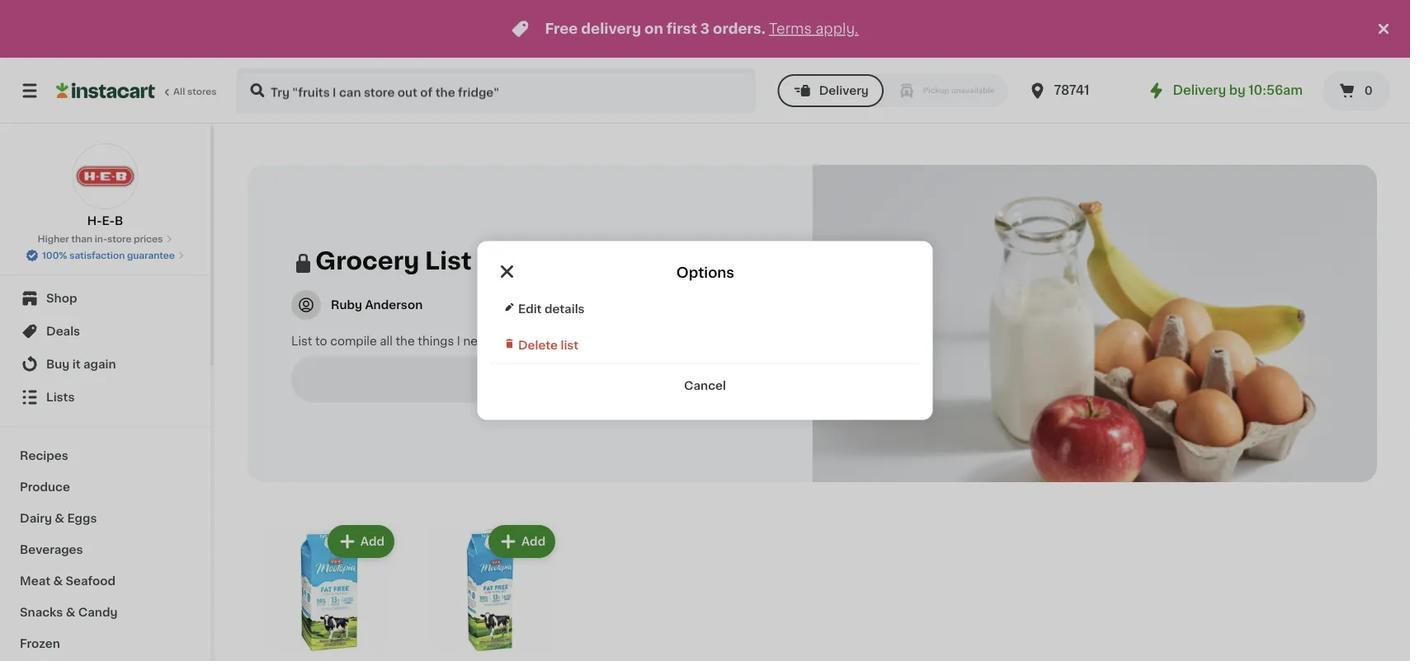 Task type: describe. For each thing, give the bounding box(es) containing it.
seafood
[[66, 576, 116, 588]]

edit
[[518, 303, 542, 315]]

higher than in-store prices link
[[38, 233, 173, 246]]

h-e-b logo image
[[72, 144, 138, 210]]

meat & seafood link
[[10, 566, 201, 598]]

1 product group from the left
[[261, 523, 398, 662]]

cancel
[[684, 380, 726, 392]]

free
[[545, 22, 578, 36]]

edit details
[[518, 303, 585, 315]]

0 vertical spatial list
[[425, 250, 472, 273]]

list
[[561, 340, 579, 351]]

10:56am
[[1249, 85, 1303, 97]]

need
[[463, 336, 493, 348]]

edit details button
[[491, 291, 920, 327]]

78741
[[1055, 85, 1090, 97]]

in-
[[95, 235, 107, 244]]

shop
[[46, 293, 77, 305]]

cancel button
[[491, 364, 920, 394]]

delete list button
[[491, 327, 920, 364]]

snacks & candy
[[20, 607, 118, 619]]

produce
[[20, 482, 70, 494]]

list to compile all the things i need
[[291, 336, 493, 348]]

meat
[[20, 576, 50, 588]]

0 button
[[1323, 71, 1391, 111]]

0 horizontal spatial list
[[291, 336, 312, 348]]

b
[[115, 215, 123, 227]]

delivery by 10:56am
[[1173, 85, 1303, 97]]

first
[[667, 22, 697, 36]]

orders.
[[713, 22, 766, 36]]

service type group
[[778, 74, 1008, 107]]

recipes link
[[10, 441, 201, 472]]

eggs
[[67, 513, 97, 525]]

to
[[315, 336, 327, 348]]

0
[[1365, 85, 1373, 97]]

grocery list
[[315, 250, 472, 273]]

delivery for delivery
[[819, 85, 869, 97]]

ruby
[[331, 300, 362, 311]]

h-
[[87, 215, 102, 227]]

100%
[[42, 251, 67, 260]]

all
[[380, 336, 393, 348]]

buy it again link
[[10, 348, 201, 381]]

terms apply. link
[[769, 22, 859, 36]]

edit list dialog
[[477, 241, 933, 421]]

things
[[418, 336, 454, 348]]

frozen
[[20, 639, 60, 650]]

free delivery on first 3 orders. terms apply.
[[545, 22, 859, 36]]

options
[[677, 266, 735, 280]]

higher than in-store prices
[[38, 235, 163, 244]]

grocery
[[315, 250, 420, 273]]

dairy & eggs
[[20, 513, 97, 525]]

snacks
[[20, 607, 63, 619]]

all stores link
[[56, 68, 218, 114]]

by
[[1230, 85, 1246, 97]]

deals
[[46, 326, 80, 338]]

the
[[396, 336, 415, 348]]

produce link
[[10, 472, 201, 503]]

prices
[[134, 235, 163, 244]]

compile
[[330, 336, 377, 348]]

i
[[457, 336, 461, 348]]

100% satisfaction guarantee
[[42, 251, 175, 260]]



Task type: vqa. For each thing, say whether or not it's contained in the screenshot.
need
yes



Task type: locate. For each thing, give the bounding box(es) containing it.
& for dairy
[[55, 513, 64, 525]]

& left eggs at the left of the page
[[55, 513, 64, 525]]

delivery left by
[[1173, 85, 1227, 97]]

1 add button from the left
[[329, 527, 393, 557]]

beverages link
[[10, 535, 201, 566]]

details
[[545, 303, 585, 315]]

2 product group from the left
[[422, 523, 559, 662]]

1 add from the left
[[361, 537, 385, 548]]

delivery inside delivery button
[[819, 85, 869, 97]]

e-
[[102, 215, 115, 227]]

all stores
[[173, 87, 217, 96]]

ruby anderson
[[331, 300, 423, 311]]

snacks & candy link
[[10, 598, 201, 629]]

delivery by 10:56am link
[[1147, 81, 1303, 101]]

1 horizontal spatial add button
[[490, 527, 554, 557]]

& right meat
[[53, 576, 63, 588]]

2 vertical spatial &
[[66, 607, 75, 619]]

recipes
[[20, 451, 68, 462]]

frozen link
[[10, 629, 201, 660]]

stores
[[187, 87, 217, 96]]

list up i
[[425, 250, 472, 273]]

store
[[107, 235, 132, 244]]

add for 1st add button from right
[[522, 537, 546, 548]]

& left candy
[[66, 607, 75, 619]]

1 vertical spatial &
[[53, 576, 63, 588]]

instacart logo image
[[56, 81, 155, 101]]

guarantee
[[127, 251, 175, 260]]

delivery
[[581, 22, 641, 36]]

delivery button
[[778, 74, 884, 107]]

again
[[83, 359, 116, 371]]

h-e-b
[[87, 215, 123, 227]]

lists link
[[10, 381, 201, 414]]

it
[[72, 359, 81, 371]]

buy it again
[[46, 359, 116, 371]]

delivery inside delivery by 10:56am link
[[1173, 85, 1227, 97]]

lists
[[46, 392, 75, 404]]

all
[[173, 87, 185, 96]]

& inside 'link'
[[55, 513, 64, 525]]

add for first add button
[[361, 537, 385, 548]]

add button
[[329, 527, 393, 557], [490, 527, 554, 557]]

list
[[425, 250, 472, 273], [291, 336, 312, 348]]

terms
[[769, 22, 812, 36]]

&
[[55, 513, 64, 525], [53, 576, 63, 588], [66, 607, 75, 619]]

shop link
[[10, 282, 201, 315]]

candy
[[78, 607, 118, 619]]

1 horizontal spatial list
[[425, 250, 472, 273]]

100% satisfaction guarantee button
[[26, 246, 185, 262]]

beverages
[[20, 545, 83, 556]]

delivery
[[1173, 85, 1227, 97], [819, 85, 869, 97]]

deals link
[[10, 315, 201, 348]]

None search field
[[236, 68, 757, 114]]

delete list
[[518, 340, 579, 351]]

0 horizontal spatial add button
[[329, 527, 393, 557]]

0 horizontal spatial add
[[361, 537, 385, 548]]

list left to
[[291, 336, 312, 348]]

delete
[[518, 340, 558, 351]]

than
[[71, 235, 92, 244]]

2 add button from the left
[[490, 527, 554, 557]]

dairy & eggs link
[[10, 503, 201, 535]]

add
[[361, 537, 385, 548], [522, 537, 546, 548]]

1 vertical spatial list
[[291, 336, 312, 348]]

& for meat
[[53, 576, 63, 588]]

product group
[[261, 523, 398, 662], [422, 523, 559, 662]]

delivery down apply.
[[819, 85, 869, 97]]

delivery for delivery by 10:56am
[[1173, 85, 1227, 97]]

apply.
[[816, 22, 859, 36]]

0 horizontal spatial delivery
[[819, 85, 869, 97]]

78741 button
[[1028, 68, 1127, 114]]

& for snacks
[[66, 607, 75, 619]]

h-e-b link
[[72, 144, 138, 229]]

buy
[[46, 359, 70, 371]]

on
[[645, 22, 664, 36]]

0 vertical spatial &
[[55, 513, 64, 525]]

satisfaction
[[69, 251, 125, 260]]

3
[[701, 22, 710, 36]]

dairy
[[20, 513, 52, 525]]

1 horizontal spatial product group
[[422, 523, 559, 662]]

0 horizontal spatial product group
[[261, 523, 398, 662]]

1 horizontal spatial delivery
[[1173, 85, 1227, 97]]

higher
[[38, 235, 69, 244]]

1 horizontal spatial add
[[522, 537, 546, 548]]

limited time offer region
[[0, 0, 1374, 58]]

2 add from the left
[[522, 537, 546, 548]]

meat & seafood
[[20, 576, 116, 588]]

anderson
[[365, 300, 423, 311]]



